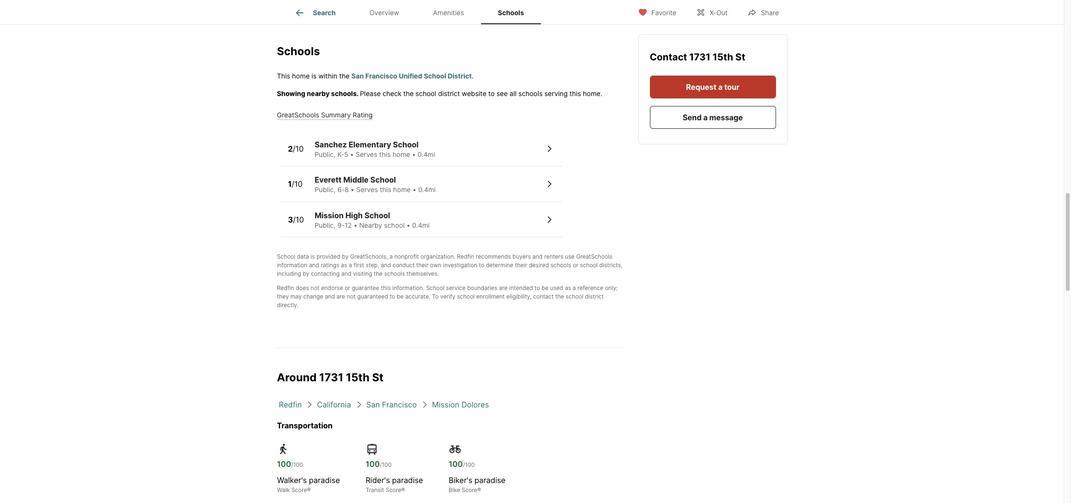 Task type: locate. For each thing, give the bounding box(es) containing it.
a right send
[[704, 113, 708, 122]]

1 horizontal spatial /100
[[380, 462, 392, 469]]

be inside guaranteed to be accurate. to verify school enrollment eligibility, contact the school district directly.
[[397, 293, 404, 301]]

website
[[462, 89, 487, 97]]

0 horizontal spatial schools
[[384, 271, 405, 278]]

12
[[345, 221, 352, 229]]

san up please
[[352, 72, 364, 80]]

by right provided
[[342, 253, 349, 261]]

0 horizontal spatial 100 /100
[[277, 460, 303, 470]]

0 vertical spatial redfin
[[457, 253, 475, 261]]

redfin does not endorse or guarantee this information.
[[277, 285, 425, 292]]

district
[[438, 89, 460, 97], [585, 293, 604, 301]]

school left districts,
[[580, 262, 598, 269]]

mission for mission dolores
[[432, 400, 460, 410]]

school inside the everett middle school public, 6-8 • serves this home • 0.4mi
[[371, 175, 396, 185]]

redfin inside the ', a nonprofit organization. redfin recommends buyers and renters use greatschools information and ratings as a'
[[457, 253, 475, 261]]

the down the used
[[556, 293, 565, 301]]

1 vertical spatial 0.4mi
[[419, 186, 436, 194]]

score inside walker's paradise walk score ®
[[292, 487, 307, 494]]

0.4mi inside the everett middle school public, 6-8 • serves this home • 0.4mi
[[419, 186, 436, 194]]

showing
[[277, 89, 306, 97]]

their
[[417, 262, 429, 269], [515, 262, 528, 269]]

a for ,
[[390, 253, 393, 261]]

/10 left sanchez
[[293, 144, 304, 154]]

0.4mi for sanchez elementary school
[[418, 150, 435, 158]]

san francisco link
[[367, 400, 417, 410]]

1 horizontal spatial st
[[736, 51, 746, 63]]

1 vertical spatial st
[[372, 372, 384, 385]]

x-out button
[[689, 2, 736, 22]]

school right elementary
[[393, 140, 419, 149]]

2 public, from the top
[[315, 186, 336, 194]]

by
[[342, 253, 349, 261], [303, 271, 310, 278]]

are
[[499, 285, 508, 292], [337, 293, 345, 301]]

st for contact 1731 15th st
[[736, 51, 746, 63]]

schools
[[498, 9, 524, 17], [277, 45, 320, 58]]

0.4mi inside sanchez elementary school public, k-5 • serves this home • 0.4mi
[[418, 150, 435, 158]]

message
[[710, 113, 744, 122]]

100 /100 for walker's
[[277, 460, 303, 470]]

0 vertical spatial be
[[542, 285, 549, 292]]

2 horizontal spatial score
[[462, 487, 478, 494]]

1 vertical spatial district
[[585, 293, 604, 301]]

1 vertical spatial schools
[[277, 45, 320, 58]]

serves inside the everett middle school public, 6-8 • serves this home • 0.4mi
[[357, 186, 378, 194]]

serving
[[545, 89, 568, 97]]

school right nearby
[[384, 221, 405, 229]]

0 vertical spatial as
[[341, 262, 347, 269]]

3 public, from the top
[[315, 221, 336, 229]]

schools tab
[[481, 1, 541, 24]]

is right data
[[311, 253, 315, 261]]

a for request
[[719, 82, 723, 92]]

redfin up investigation
[[457, 253, 475, 261]]

the right within
[[340, 72, 350, 80]]

1 vertical spatial or
[[345, 285, 351, 292]]

/100 up walker's
[[291, 462, 303, 469]]

1 horizontal spatial san
[[367, 400, 380, 410]]

1 horizontal spatial as
[[565, 285, 572, 292]]

2 vertical spatial 0.4mi
[[412, 221, 430, 229]]

not up change
[[311, 285, 320, 292]]

rider's paradise transit score ®
[[366, 476, 423, 494]]

2 vertical spatial home
[[393, 186, 411, 194]]

2 horizontal spatial 100 /100
[[449, 460, 475, 470]]

1 100 /100 from the left
[[277, 460, 303, 470]]

/100 up the biker's
[[463, 462, 475, 469]]

redfin
[[457, 253, 475, 261], [277, 285, 294, 292], [279, 400, 302, 410]]

2 paradise from the left
[[392, 476, 423, 486]]

1 horizontal spatial schools
[[519, 89, 543, 97]]

1 horizontal spatial are
[[499, 285, 508, 292]]

100 /100 up the biker's
[[449, 460, 475, 470]]

2 horizontal spatial paradise
[[475, 476, 506, 486]]

public, inside mission high school public, 9-12 • nearby school • 0.4mi
[[315, 221, 336, 229]]

st up tour
[[736, 51, 746, 63]]

serves down elementary
[[356, 150, 378, 158]]

public, down sanchez
[[315, 150, 336, 158]]

®
[[307, 487, 311, 494], [401, 487, 405, 494], [478, 487, 481, 494]]

® right bike
[[478, 487, 481, 494]]

dolores
[[462, 400, 489, 410]]

schools right all
[[519, 89, 543, 97]]

1 vertical spatial 1731
[[319, 372, 344, 385]]

0 vertical spatial serves
[[356, 150, 378, 158]]

score down walker's
[[292, 487, 307, 494]]

® inside walker's paradise walk score ®
[[307, 487, 311, 494]]

public, for mission high school
[[315, 221, 336, 229]]

to left the see
[[489, 89, 495, 97]]

2 score from the left
[[386, 487, 401, 494]]

mission inside mission high school public, 9-12 • nearby school • 0.4mi
[[315, 211, 344, 220]]

score down the biker's
[[462, 487, 478, 494]]

2 horizontal spatial greatschools
[[577, 253, 613, 261]]

to inside first step, and conduct their own investigation to determine their desired schools or school districts, including by contacting and visiting the schools themselves.
[[479, 262, 485, 269]]

0 vertical spatial schools
[[519, 89, 543, 97]]

1 horizontal spatial paradise
[[392, 476, 423, 486]]

0 horizontal spatial 1731
[[319, 372, 344, 385]]

public,
[[315, 150, 336, 158], [315, 186, 336, 194], [315, 221, 336, 229]]

showing nearby schools. please check the school district website to see all schools serving this home.
[[277, 89, 603, 97]]

tab list containing search
[[277, 0, 549, 24]]

15th
[[713, 51, 734, 63], [346, 372, 370, 385]]

san right california link
[[367, 400, 380, 410]]

by up does
[[303, 271, 310, 278]]

0 horizontal spatial district
[[438, 89, 460, 97]]

they
[[277, 293, 289, 301]]

step,
[[366, 262, 380, 269]]

is for provided
[[311, 253, 315, 261]]

100 /100 for biker's
[[449, 460, 475, 470]]

1 vertical spatial are
[[337, 293, 345, 301]]

the inside guaranteed to be accurate. to verify school enrollment eligibility, contact the school district directly.
[[556, 293, 565, 301]]

redfin up transportation
[[279, 400, 302, 410]]

serves down middle
[[357, 186, 378, 194]]

school down reference
[[566, 293, 584, 301]]

2 vertical spatial public,
[[315, 221, 336, 229]]

first
[[354, 262, 364, 269]]

a inside school service boundaries are intended to be used as a reference only; they may change and are not
[[573, 285, 576, 292]]

1 vertical spatial by
[[303, 271, 310, 278]]

schools
[[519, 89, 543, 97], [551, 262, 572, 269], [384, 271, 405, 278]]

score for rider's
[[386, 487, 401, 494]]

walker's paradise walk score ®
[[277, 476, 340, 494]]

their down buyers
[[515, 262, 528, 269]]

district down district
[[438, 89, 460, 97]]

1 horizontal spatial mission
[[432, 400, 460, 410]]

score inside biker's paradise bike score ®
[[462, 487, 478, 494]]

school inside first step, and conduct their own investigation to determine their desired schools or school districts, including by contacting and visiting the schools themselves.
[[580, 262, 598, 269]]

1 horizontal spatial be
[[542, 285, 549, 292]]

mission dolores link
[[432, 400, 489, 410]]

1 vertical spatial as
[[565, 285, 572, 292]]

0 vertical spatial /10
[[293, 144, 304, 154]]

districts,
[[600, 262, 623, 269]]

middle
[[344, 175, 369, 185]]

not down redfin does not endorse or guarantee this information.
[[347, 293, 356, 301]]

0 vertical spatial st
[[736, 51, 746, 63]]

is left within
[[312, 72, 317, 80]]

0 vertical spatial is
[[312, 72, 317, 80]]

0 horizontal spatial mission
[[315, 211, 344, 220]]

0 vertical spatial or
[[573, 262, 579, 269]]

0 horizontal spatial 15th
[[346, 372, 370, 385]]

or
[[573, 262, 579, 269], [345, 285, 351, 292]]

0 horizontal spatial be
[[397, 293, 404, 301]]

0 vertical spatial san
[[352, 72, 364, 80]]

this left home.
[[570, 89, 581, 97]]

1 vertical spatial /10
[[292, 180, 303, 189]]

3 ® from the left
[[478, 487, 481, 494]]

a left reference
[[573, 285, 576, 292]]

the down step,
[[374, 271, 383, 278]]

transportation
[[277, 421, 333, 431]]

school right middle
[[371, 175, 396, 185]]

0 vertical spatial 0.4mi
[[418, 150, 435, 158]]

0 horizontal spatial by
[[303, 271, 310, 278]]

this down elementary
[[379, 150, 391, 158]]

school inside school service boundaries are intended to be used as a reference only; they may change and are not
[[426, 285, 445, 292]]

their up themselves.
[[417, 262, 429, 269]]

0 vertical spatial public,
[[315, 150, 336, 158]]

tab list
[[277, 0, 549, 24]]

/10 left "everett"
[[292, 180, 303, 189]]

score inside rider's paradise transit score ®
[[386, 487, 401, 494]]

1 horizontal spatial 100 /100
[[366, 460, 392, 470]]

1 horizontal spatial 100
[[366, 460, 380, 470]]

to
[[432, 293, 439, 301]]

as right ratings
[[341, 262, 347, 269]]

be
[[542, 285, 549, 292], [397, 293, 404, 301]]

1731 for contact
[[690, 51, 711, 63]]

0 vertical spatial 1731
[[690, 51, 711, 63]]

as right the used
[[565, 285, 572, 292]]

greatschools up districts,
[[577, 253, 613, 261]]

walker's
[[277, 476, 307, 486]]

0 horizontal spatial paradise
[[309, 476, 340, 486]]

100 /100 up the 'rider's'
[[366, 460, 392, 470]]

greatschools down showing
[[277, 111, 319, 119]]

3 score from the left
[[462, 487, 478, 494]]

2 horizontal spatial ®
[[478, 487, 481, 494]]

1 ® from the left
[[307, 487, 311, 494]]

2 vertical spatial /10
[[293, 215, 304, 225]]

conduct
[[393, 262, 415, 269]]

are up enrollment
[[499, 285, 508, 292]]

1 vertical spatial mission
[[432, 400, 460, 410]]

schools down conduct
[[384, 271, 405, 278]]

1 vertical spatial schools
[[551, 262, 572, 269]]

2 horizontal spatial schools
[[551, 262, 572, 269]]

0 horizontal spatial ®
[[307, 487, 311, 494]]

0 horizontal spatial are
[[337, 293, 345, 301]]

paradise inside biker's paradise bike score ®
[[475, 476, 506, 486]]

, a nonprofit organization. redfin recommends buyers and renters use greatschools information and ratings as a
[[277, 253, 613, 269]]

public, left 9-
[[315, 221, 336, 229]]

this
[[277, 72, 290, 80]]

1 horizontal spatial score
[[386, 487, 401, 494]]

1 vertical spatial redfin
[[277, 285, 294, 292]]

1 vertical spatial public,
[[315, 186, 336, 194]]

9-
[[338, 221, 345, 229]]

1 vertical spatial be
[[397, 293, 404, 301]]

100 up walker's
[[277, 460, 291, 470]]

be down 'information.'
[[397, 293, 404, 301]]

k-
[[338, 150, 344, 158]]

0 vertical spatial schools
[[498, 9, 524, 17]]

1 horizontal spatial their
[[515, 262, 528, 269]]

0 horizontal spatial as
[[341, 262, 347, 269]]

ratings
[[321, 262, 340, 269]]

15th up tour
[[713, 51, 734, 63]]

st
[[736, 51, 746, 63], [372, 372, 384, 385]]

2 100 from the left
[[366, 460, 380, 470]]

0 horizontal spatial /100
[[291, 462, 303, 469]]

/100 up the 'rider's'
[[380, 462, 392, 469]]

1 /100 from the left
[[291, 462, 303, 469]]

share
[[762, 8, 780, 16]]

this up mission high school public, 9-12 • nearby school • 0.4mi on the left top
[[380, 186, 392, 194]]

determine
[[486, 262, 514, 269]]

2 100 /100 from the left
[[366, 460, 392, 470]]

0 horizontal spatial st
[[372, 372, 384, 385]]

is for within
[[312, 72, 317, 80]]

home inside sanchez elementary school public, k-5 • serves this home • 0.4mi
[[393, 150, 410, 158]]

paradise right the biker's
[[475, 476, 506, 486]]

or right endorse
[[345, 285, 351, 292]]

be up "contact"
[[542, 285, 549, 292]]

school
[[424, 72, 447, 80], [393, 140, 419, 149], [371, 175, 396, 185], [365, 211, 390, 220], [277, 253, 296, 261], [426, 285, 445, 292]]

public, down "everett"
[[315, 186, 336, 194]]

1 vertical spatial is
[[311, 253, 315, 261]]

® inside biker's paradise bike score ®
[[478, 487, 481, 494]]

1 100 from the left
[[277, 460, 291, 470]]

15th up california link
[[346, 372, 370, 385]]

and
[[533, 253, 543, 261], [309, 262, 319, 269], [381, 262, 391, 269], [342, 271, 352, 278], [325, 293, 335, 301]]

0 horizontal spatial their
[[417, 262, 429, 269]]

/100 for biker's
[[463, 462, 475, 469]]

a left tour
[[719, 82, 723, 92]]

st up san francisco
[[372, 372, 384, 385]]

accurate.
[[406, 293, 431, 301]]

/10 down "1 /10"
[[293, 215, 304, 225]]

® right transit
[[401, 487, 405, 494]]

or inside first step, and conduct their own investigation to determine their desired schools or school districts, including by contacting and visiting the schools themselves.
[[573, 262, 579, 269]]

1 horizontal spatial schools
[[498, 9, 524, 17]]

2 /100 from the left
[[380, 462, 392, 469]]

public, inside the everett middle school public, 6-8 • serves this home • 0.4mi
[[315, 186, 336, 194]]

0 vertical spatial not
[[311, 285, 320, 292]]

1 horizontal spatial or
[[573, 262, 579, 269]]

mission up 9-
[[315, 211, 344, 220]]

2 horizontal spatial /100
[[463, 462, 475, 469]]

1 score from the left
[[292, 487, 307, 494]]

1 horizontal spatial district
[[585, 293, 604, 301]]

mission left dolores
[[432, 400, 460, 410]]

reference
[[578, 285, 604, 292]]

school
[[416, 89, 437, 97], [384, 221, 405, 229], [580, 262, 598, 269], [457, 293, 475, 301], [566, 293, 584, 301]]

1 paradise from the left
[[309, 476, 340, 486]]

first step, and conduct their own investigation to determine their desired schools or school districts, including by contacting and visiting the schools themselves.
[[277, 262, 623, 278]]

paradise inside walker's paradise walk score ®
[[309, 476, 340, 486]]

service
[[446, 285, 466, 292]]

paradise
[[309, 476, 340, 486], [392, 476, 423, 486], [475, 476, 506, 486]]

® right walk
[[307, 487, 311, 494]]

3 /100 from the left
[[463, 462, 475, 469]]

home up mission high school public, 9-12 • nearby school • 0.4mi on the left top
[[393, 186, 411, 194]]

2 ® from the left
[[401, 487, 405, 494]]

district down reference
[[585, 293, 604, 301]]

100 /100 up walker's
[[277, 460, 303, 470]]

1731 up request on the top right of page
[[690, 51, 711, 63]]

1 vertical spatial francisco
[[382, 400, 417, 410]]

and inside school service boundaries are intended to be used as a reference only; they may change and are not
[[325, 293, 335, 301]]

3 100 from the left
[[449, 460, 463, 470]]

send
[[683, 113, 702, 122]]

california
[[317, 400, 351, 410]]

verify
[[441, 293, 456, 301]]

to
[[489, 89, 495, 97], [479, 262, 485, 269], [535, 285, 540, 292], [390, 293, 395, 301]]

to inside guaranteed to be accurate. to verify school enrollment eligibility, contact the school district directly.
[[390, 293, 395, 301]]

3 100 /100 from the left
[[449, 460, 475, 470]]

and up redfin does not endorse or guarantee this information.
[[342, 271, 352, 278]]

are down endorse
[[337, 293, 345, 301]]

mission
[[315, 211, 344, 220], [432, 400, 460, 410]]

2 vertical spatial schools
[[384, 271, 405, 278]]

1 vertical spatial 15th
[[346, 372, 370, 385]]

district inside guaranteed to be accurate. to verify school enrollment eligibility, contact the school district directly.
[[585, 293, 604, 301]]

® for walker's
[[307, 487, 311, 494]]

public, for everett middle school
[[315, 186, 336, 194]]

redfin up they at left
[[277, 285, 294, 292]]

1 vertical spatial not
[[347, 293, 356, 301]]

school up showing nearby schools. please check the school district website to see all schools serving this home.
[[424, 72, 447, 80]]

renters
[[545, 253, 564, 261]]

school inside mission high school public, 9-12 • nearby school • 0.4mi
[[384, 221, 405, 229]]

1 horizontal spatial ®
[[401, 487, 405, 494]]

to down 'information.'
[[390, 293, 395, 301]]

1 horizontal spatial 15th
[[713, 51, 734, 63]]

0.4mi for everett middle school
[[419, 186, 436, 194]]

0 horizontal spatial score
[[292, 487, 307, 494]]

all
[[510, 89, 517, 97]]

100 up the biker's
[[449, 460, 463, 470]]

and down endorse
[[325, 293, 335, 301]]

paradise right walker's
[[309, 476, 340, 486]]

be inside school service boundaries are intended to be used as a reference only; they may change and are not
[[542, 285, 549, 292]]

to down the recommends at the left
[[479, 262, 485, 269]]

score down the 'rider's'
[[386, 487, 401, 494]]

school up to
[[426, 285, 445, 292]]

home up the everett middle school public, 6-8 • serves this home • 0.4mi
[[393, 150, 410, 158]]

public, for sanchez elementary school
[[315, 150, 336, 158]]

paradise inside rider's paradise transit score ®
[[392, 476, 423, 486]]

information.
[[393, 285, 425, 292]]

1 vertical spatial home
[[393, 150, 410, 158]]

biker's
[[449, 476, 473, 486]]

1 horizontal spatial by
[[342, 253, 349, 261]]

redfin for redfin does not endorse or guarantee this information.
[[277, 285, 294, 292]]

0 vertical spatial 15th
[[713, 51, 734, 63]]

paradise right the 'rider's'
[[392, 476, 423, 486]]

this home is within the san francisco unified school district .
[[277, 72, 474, 80]]

a inside send a message button
[[704, 113, 708, 122]]

a right the ,
[[390, 253, 393, 261]]

0 vertical spatial francisco
[[366, 72, 398, 80]]

recommends
[[476, 253, 511, 261]]

schools down the renters
[[551, 262, 572, 269]]

100 up the 'rider's'
[[366, 460, 380, 470]]

or down use
[[573, 262, 579, 269]]

does
[[296, 285, 309, 292]]

0 horizontal spatial 100
[[277, 460, 291, 470]]

use
[[565, 253, 575, 261]]

rider's
[[366, 476, 390, 486]]

public, inside sanchez elementary school public, k-5 • serves this home • 0.4mi
[[315, 150, 336, 158]]

3 paradise from the left
[[475, 476, 506, 486]]

2 vertical spatial redfin
[[279, 400, 302, 410]]

0 vertical spatial mission
[[315, 211, 344, 220]]

0 vertical spatial home
[[292, 72, 310, 80]]

1 horizontal spatial 1731
[[690, 51, 711, 63]]

a inside request a tour button
[[719, 82, 723, 92]]

home inside the everett middle school public, 6-8 • serves this home • 0.4mi
[[393, 186, 411, 194]]

to up "contact"
[[535, 285, 540, 292]]

contact
[[534, 293, 554, 301]]

home right this
[[292, 72, 310, 80]]

serves inside sanchez elementary school public, k-5 • serves this home • 0.4mi
[[356, 150, 378, 158]]

this inside the everett middle school public, 6-8 • serves this home • 0.4mi
[[380, 186, 392, 194]]

8
[[345, 186, 349, 194]]

and down the ,
[[381, 262, 391, 269]]

/10 for 1
[[292, 180, 303, 189]]

1 /10
[[288, 180, 303, 189]]

® for biker's
[[478, 487, 481, 494]]

1 public, from the top
[[315, 150, 336, 158]]

home for sanchez elementary school
[[393, 150, 410, 158]]

greatschools
[[277, 111, 319, 119], [350, 253, 387, 261], [577, 253, 613, 261]]

school up nearby
[[365, 211, 390, 220]]

greatschools up step,
[[350, 253, 387, 261]]

1 horizontal spatial not
[[347, 293, 356, 301]]

1 vertical spatial serves
[[357, 186, 378, 194]]

1731 up california link
[[319, 372, 344, 385]]

serves
[[356, 150, 378, 158], [357, 186, 378, 194]]

® inside rider's paradise transit score ®
[[401, 487, 405, 494]]



Task type: vqa. For each thing, say whether or not it's contained in the screenshot.
Next
no



Task type: describe. For each thing, give the bounding box(es) containing it.
within
[[319, 72, 338, 80]]

request
[[687, 82, 717, 92]]

elementary
[[349, 140, 391, 149]]

search link
[[294, 7, 336, 19]]

3
[[288, 215, 293, 225]]

tour
[[725, 82, 740, 92]]

school down san francisco unified school district link
[[416, 89, 437, 97]]

information
[[277, 262, 308, 269]]

mission high school public, 9-12 • nearby school • 0.4mi
[[315, 211, 430, 229]]

may
[[291, 293, 302, 301]]

only;
[[605, 285, 618, 292]]

as inside school service boundaries are intended to be used as a reference only; they may change and are not
[[565, 285, 572, 292]]

boundaries
[[468, 285, 498, 292]]

investigation
[[443, 262, 478, 269]]

0 vertical spatial by
[[342, 253, 349, 261]]

1 horizontal spatial greatschools
[[350, 253, 387, 261]]

school inside sanchez elementary school public, k-5 • serves this home • 0.4mi
[[393, 140, 419, 149]]

sanchez
[[315, 140, 347, 149]]

everett
[[315, 175, 342, 185]]

5
[[344, 150, 348, 158]]

eligibility,
[[507, 293, 532, 301]]

serves for middle
[[357, 186, 378, 194]]

x-
[[710, 8, 717, 16]]

,
[[387, 253, 388, 261]]

0 horizontal spatial schools
[[277, 45, 320, 58]]

score for walker's
[[292, 487, 307, 494]]

/100 for walker's
[[291, 462, 303, 469]]

please
[[360, 89, 381, 97]]

/10 for 2
[[293, 144, 304, 154]]

home for everett middle school
[[393, 186, 411, 194]]

this up guaranteed
[[381, 285, 391, 292]]

walk
[[277, 487, 290, 494]]

san francisco unified school district link
[[352, 72, 472, 80]]

100 for walker's
[[277, 460, 291, 470]]

check
[[383, 89, 402, 97]]

out
[[717, 8, 728, 16]]

0 vertical spatial are
[[499, 285, 508, 292]]

desired
[[529, 262, 549, 269]]

by inside first step, and conduct their own investigation to determine their desired schools or school districts, including by contacting and visiting the schools themselves.
[[303, 271, 310, 278]]

nonprofit
[[395, 253, 419, 261]]

visiting
[[353, 271, 372, 278]]

around 1731 15th st
[[277, 372, 384, 385]]

score for biker's
[[462, 487, 478, 494]]

schools inside 'schools' tab
[[498, 9, 524, 17]]

100 /100 for rider's
[[366, 460, 392, 470]]

1
[[288, 180, 292, 189]]

0 horizontal spatial greatschools
[[277, 111, 319, 119]]

6-
[[338, 186, 345, 194]]

100 for rider's
[[366, 460, 380, 470]]

paradise for rider's paradise
[[392, 476, 423, 486]]

school service boundaries are intended to be used as a reference only; they may change and are not
[[277, 285, 618, 301]]

amenities tab
[[416, 1, 481, 24]]

themselves.
[[407, 271, 439, 278]]

everett middle school public, 6-8 • serves this home • 0.4mi
[[315, 175, 436, 194]]

3 /10
[[288, 215, 304, 225]]

share button
[[740, 2, 788, 22]]

biker's paradise bike score ®
[[449, 476, 506, 494]]

1 their from the left
[[417, 262, 429, 269]]

contacting
[[311, 271, 340, 278]]

district
[[448, 72, 472, 80]]

schools.
[[331, 89, 359, 97]]

not inside school service boundaries are intended to be used as a reference only; they may change and are not
[[347, 293, 356, 301]]

0 horizontal spatial or
[[345, 285, 351, 292]]

paradise for walker's paradise
[[309, 476, 340, 486]]

paradise for biker's paradise
[[475, 476, 506, 486]]

organization.
[[421, 253, 456, 261]]

high
[[346, 211, 363, 220]]

a left first
[[349, 262, 352, 269]]

to inside school service boundaries are intended to be used as a reference only; they may change and are not
[[535, 285, 540, 292]]

enrollment
[[477, 293, 505, 301]]

redfin for redfin
[[279, 400, 302, 410]]

request a tour button
[[650, 76, 777, 99]]

school data is provided by greatschools
[[277, 253, 387, 261]]

2 /10
[[288, 144, 304, 154]]

x-out
[[710, 8, 728, 16]]

a for send
[[704, 113, 708, 122]]

school inside mission high school public, 9-12 • nearby school • 0.4mi
[[365, 211, 390, 220]]

® for rider's
[[401, 487, 405, 494]]

overview
[[370, 9, 400, 17]]

2 their from the left
[[515, 262, 528, 269]]

0 vertical spatial district
[[438, 89, 460, 97]]

st for around 1731 15th st
[[372, 372, 384, 385]]

15th for contact 1731 15th st
[[713, 51, 734, 63]]

serves for elementary
[[356, 150, 378, 158]]

send a message button
[[650, 106, 777, 129]]

the inside first step, and conduct their own investigation to determine their desired schools or school districts, including by contacting and visiting the schools themselves.
[[374, 271, 383, 278]]

school down service
[[457, 293, 475, 301]]

around
[[277, 372, 317, 385]]

school up information on the left bottom
[[277, 253, 296, 261]]

0 horizontal spatial san
[[352, 72, 364, 80]]

guaranteed to be accurate. to verify school enrollment eligibility, contact the school district directly.
[[277, 293, 604, 309]]

contact
[[650, 51, 688, 63]]

2
[[288, 144, 293, 154]]

greatschools inside the ', a nonprofit organization. redfin recommends buyers and renters use greatschools information and ratings as a'
[[577, 253, 613, 261]]

california link
[[317, 400, 351, 410]]

mission dolores
[[432, 400, 489, 410]]

0.4mi inside mission high school public, 9-12 • nearby school • 0.4mi
[[412, 221, 430, 229]]

used
[[551, 285, 564, 292]]

as inside the ', a nonprofit organization. redfin recommends buyers and renters use greatschools information and ratings as a'
[[341, 262, 347, 269]]

and up the contacting
[[309, 262, 319, 269]]

redfin link
[[279, 400, 302, 410]]

overview tab
[[353, 1, 416, 24]]

unified
[[399, 72, 423, 80]]

nearby
[[360, 221, 382, 229]]

san francisco
[[367, 400, 417, 410]]

and up desired on the bottom
[[533, 253, 543, 261]]

mission for mission high school public, 9-12 • nearby school • 0.4mi
[[315, 211, 344, 220]]

1731 for around
[[319, 372, 344, 385]]

directly.
[[277, 302, 299, 309]]

15th for around 1731 15th st
[[346, 372, 370, 385]]

/10 for 3
[[293, 215, 304, 225]]

bike
[[449, 487, 460, 494]]

guarantee
[[352, 285, 380, 292]]

sanchez elementary school public, k-5 • serves this home • 0.4mi
[[315, 140, 435, 158]]

favorite
[[652, 8, 677, 16]]

the right check
[[404, 89, 414, 97]]

favorite button
[[630, 2, 685, 22]]

0 horizontal spatial not
[[311, 285, 320, 292]]

this inside sanchez elementary school public, k-5 • serves this home • 0.4mi
[[379, 150, 391, 158]]

summary
[[321, 111, 351, 119]]

provided
[[317, 253, 341, 261]]

own
[[430, 262, 442, 269]]

rating
[[353, 111, 373, 119]]

/100 for rider's
[[380, 462, 392, 469]]

data
[[297, 253, 309, 261]]

see
[[497, 89, 508, 97]]

100 for biker's
[[449, 460, 463, 470]]



